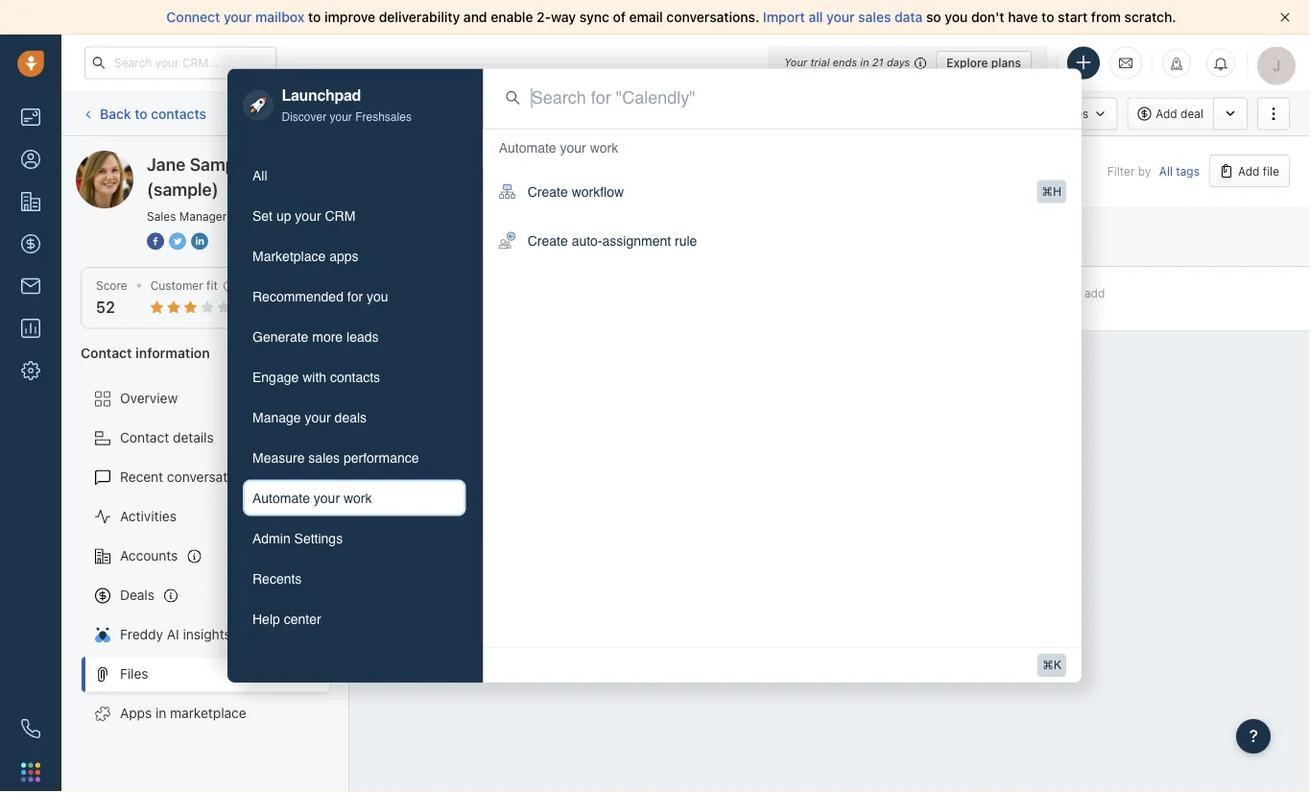 Task type: describe. For each thing, give the bounding box(es) containing it.
freddy ai insights
[[120, 627, 231, 642]]

overview
[[120, 390, 178, 406]]

customer fit
[[150, 279, 218, 292]]

file
[[1264, 164, 1280, 178]]

information
[[136, 345, 210, 360]]

workflow
[[572, 184, 624, 200]]

files
[[494, 290, 517, 303]]

0 vertical spatial you
[[945, 9, 968, 25]]

apps in marketplace
[[120, 705, 247, 721]]

close image
[[1281, 12, 1291, 22]]

Try "connect email" field
[[532, 86, 1059, 110]]

52 button
[[96, 298, 115, 317]]

way
[[551, 9, 576, 25]]

updates
[[600, 107, 646, 120]]

deals
[[335, 409, 367, 425]]

create for create workflow
[[528, 184, 568, 200]]

apps
[[120, 705, 152, 721]]

so
[[927, 9, 942, 25]]

conversations.
[[667, 9, 760, 25]]

admin settings button
[[243, 520, 466, 556]]

files
[[120, 666, 148, 682]]

⌘ for k
[[1043, 659, 1054, 672]]

marketplace
[[170, 705, 247, 721]]

up
[[276, 208, 291, 223]]

your inside "list of options" list box
[[560, 140, 587, 156]]

recent conversations
[[120, 469, 253, 485]]

admin
[[253, 530, 291, 546]]

ai
[[167, 627, 179, 642]]

1 vertical spatial click
[[1041, 287, 1068, 300]]

Search your CRM... text field
[[85, 47, 277, 79]]

52
[[96, 298, 115, 317]]

updates available. click to refresh. link
[[572, 96, 799, 131]]

recents
[[253, 571, 302, 586]]

admin settings
[[253, 530, 343, 546]]

recommended for you
[[253, 288, 389, 304]]

automate your work button
[[243, 479, 466, 516]]

launchpad discover your freshsales
[[282, 86, 412, 123]]

contact for contact information
[[81, 345, 132, 360]]

manage your deals button
[[243, 399, 466, 435]]

back to contacts link
[[81, 99, 207, 129]]

freshsales
[[355, 110, 412, 123]]

contacts for engage with contacts
[[330, 369, 380, 384]]

deal
[[1181, 107, 1204, 120]]

all button
[[243, 157, 466, 193]]

automate for "automate your work" button on the bottom left of the page
[[253, 490, 310, 505]]

freddy
[[120, 627, 163, 642]]

leads
[[347, 329, 379, 344]]

mailbox
[[255, 9, 305, 25]]

crm
[[325, 208, 356, 223]]

connect your mailbox to improve deliverability and enable 2-way sync of email conversations. import all your sales data so you don't have to start from scratch.
[[167, 9, 1177, 25]]

import
[[763, 9, 805, 25]]

tab list containing all
[[243, 157, 466, 637]]

recommended for you button
[[243, 278, 466, 314]]

help
[[253, 611, 280, 626]]

generate
[[253, 329, 309, 344]]

explore plans
[[947, 56, 1022, 69]]

refresh.
[[747, 107, 789, 120]]

center
[[284, 611, 321, 626]]

deliverability
[[379, 9, 460, 25]]

filter
[[1108, 164, 1135, 178]]

marketplace apps
[[253, 248, 359, 263]]

⌘ k
[[1043, 659, 1062, 672]]

owner
[[657, 231, 694, 242]]

add for add deal
[[1156, 107, 1178, 120]]

h
[[1054, 185, 1062, 198]]

add
[[1085, 287, 1106, 300]]

how to attach files to contacts?
[[413, 290, 589, 303]]

manage your deals
[[253, 409, 367, 425]]

automate your work heading inside "list of options" list box
[[499, 138, 619, 157]]

press-command-k-to-open-and-close element
[[1038, 654, 1067, 677]]

conversations
[[167, 469, 253, 485]]

email
[[630, 9, 663, 25]]

data
[[895, 9, 923, 25]]

explore
[[947, 56, 989, 69]]

to right how
[[441, 290, 452, 303]]

click to add
[[1041, 287, 1106, 300]]

create for create auto-assignment rule
[[528, 233, 568, 249]]

sync
[[580, 9, 610, 25]]

21
[[873, 56, 884, 69]]

phone image
[[21, 719, 40, 738]]

marketplace apps button
[[243, 237, 466, 274]]

1 horizontal spatial sales
[[859, 9, 892, 25]]

call link
[[606, 97, 665, 130]]

of
[[613, 9, 626, 25]]

activities
[[1041, 107, 1089, 120]]



Task type: vqa. For each thing, say whether or not it's contained in the screenshot.
Phone icon
yes



Task type: locate. For each thing, give the bounding box(es) containing it.
sales left data
[[859, 9, 892, 25]]

⌘ inside press-command-k-to-open-and-close element
[[1043, 659, 1054, 672]]

sales left activities
[[1008, 107, 1037, 120]]

twitter circled image
[[169, 230, 186, 251]]

automate your work heading
[[499, 138, 619, 157], [499, 138, 619, 157]]

measure sales performance button
[[243, 439, 466, 476]]

contacts inside back to contacts link
[[151, 105, 206, 121]]

settings
[[294, 530, 343, 546]]

0 horizontal spatial contacts
[[151, 105, 206, 121]]

ends
[[833, 56, 858, 69]]

with
[[303, 369, 327, 384]]

help center
[[253, 611, 321, 626]]

assignment
[[603, 233, 671, 249]]

filter by all tags
[[1108, 164, 1200, 178]]

contact down 52 button
[[81, 345, 132, 360]]

in right apps
[[156, 705, 166, 721]]

rule
[[675, 233, 698, 249]]

k
[[1054, 659, 1062, 672]]

to left refresh.
[[733, 107, 744, 120]]

accounts
[[120, 548, 178, 564]]

1 horizontal spatial all
[[1160, 164, 1173, 178]]

1 ⌘ from the top
[[1042, 185, 1054, 198]]

you right 'so'
[[945, 9, 968, 25]]

have
[[1009, 9, 1039, 25]]

automate your work inside button
[[253, 490, 372, 505]]

0 vertical spatial sales
[[1008, 107, 1037, 120]]

call button
[[606, 97, 665, 130]]

score
[[96, 279, 127, 292]]

all right 'by'
[[1160, 164, 1173, 178]]

1 vertical spatial you
[[367, 288, 389, 304]]

in left 21 in the right of the page
[[861, 56, 870, 69]]

automate your work for "list of options" list box
[[499, 140, 619, 156]]

0 horizontal spatial you
[[367, 288, 389, 304]]

contacts inside engage with contacts 'button'
[[330, 369, 380, 384]]

launchpad
[[282, 86, 361, 104]]

0 vertical spatial in
[[861, 56, 870, 69]]

your
[[785, 56, 808, 69]]

set
[[253, 208, 273, 223]]

0 horizontal spatial sales
[[309, 450, 340, 465]]

0 horizontal spatial add
[[1156, 107, 1178, 120]]

1 vertical spatial sales
[[309, 450, 340, 465]]

manager
[[179, 209, 227, 223]]

back to contacts
[[100, 105, 206, 121]]

(sample)
[[147, 179, 219, 199]]

performance
[[344, 450, 419, 465]]

add deal button
[[1128, 97, 1214, 130]]

email
[[557, 107, 586, 121]]

0 horizontal spatial click
[[703, 107, 730, 120]]

work for "automate your work" button on the bottom left of the page
[[344, 490, 372, 505]]

click right available.
[[703, 107, 730, 120]]

all up set
[[253, 167, 268, 183]]

0 horizontal spatial all
[[253, 167, 268, 183]]

sales for sales activities
[[1008, 107, 1037, 120]]

your inside button
[[305, 409, 331, 425]]

by
[[1139, 164, 1152, 178]]

start
[[1058, 9, 1088, 25]]

recent
[[120, 469, 163, 485]]

create left 'auto-'
[[528, 233, 568, 249]]

work inside "list of options" list box
[[590, 140, 619, 156]]

you inside button
[[367, 288, 389, 304]]

updates available. click to refresh.
[[600, 107, 789, 120]]

engage with contacts button
[[243, 358, 466, 395]]

days
[[887, 56, 911, 69]]

1 horizontal spatial contacts
[[330, 369, 380, 384]]

apps
[[330, 248, 359, 263]]

recommended
[[253, 288, 344, 304]]

to right mailbox
[[308, 9, 321, 25]]

sales for sales manager
[[147, 209, 176, 223]]

1 vertical spatial contact
[[120, 430, 169, 446]]

sales
[[859, 9, 892, 25], [309, 450, 340, 465]]

scratch.
[[1125, 9, 1177, 25]]

1 create from the top
[[528, 184, 568, 200]]

contacts for back to contacts
[[151, 105, 206, 121]]

2 create from the top
[[528, 233, 568, 249]]

to right back
[[135, 105, 148, 121]]

0 vertical spatial create
[[528, 184, 568, 200]]

contacts?
[[535, 290, 589, 303]]

phone element
[[12, 710, 50, 748]]

contact for contact details
[[120, 430, 169, 446]]

work inside button
[[344, 490, 372, 505]]

sales down manage your deals
[[309, 450, 340, 465]]

add file
[[1239, 164, 1280, 178]]

add for add file
[[1239, 164, 1260, 178]]

1 vertical spatial sales
[[147, 209, 176, 223]]

your
[[224, 9, 252, 25], [827, 9, 855, 25], [330, 110, 352, 123], [560, 140, 587, 156], [560, 140, 587, 156], [295, 208, 321, 223], [305, 409, 331, 425], [314, 490, 340, 505]]

automate your work inside "list of options" list box
[[499, 140, 619, 156]]

recents button
[[243, 560, 466, 597]]

sales activities
[[1008, 107, 1089, 120]]

1 vertical spatial ⌘
[[1043, 659, 1054, 672]]

create left workflow
[[528, 184, 568, 200]]

⌘
[[1042, 185, 1054, 198], [1043, 659, 1054, 672]]

enable
[[491, 9, 533, 25]]

automate inside button
[[253, 490, 310, 505]]

linkedin circled image
[[191, 230, 208, 251]]

tags
[[1177, 164, 1200, 178]]

1 horizontal spatial sales
[[1008, 107, 1037, 120]]

your inside launchpad discover your freshsales
[[330, 110, 352, 123]]

attach
[[455, 290, 491, 303]]

0 horizontal spatial in
[[156, 705, 166, 721]]

generate more leads button
[[243, 318, 466, 355]]

1 vertical spatial add
[[1239, 164, 1260, 178]]

⌘ inside "list of options" list box
[[1042, 185, 1054, 198]]

sales
[[1008, 107, 1037, 120], [147, 209, 176, 223]]

1 horizontal spatial add
[[1239, 164, 1260, 178]]

import all your sales data link
[[763, 9, 927, 25]]

to left start on the top
[[1042, 9, 1055, 25]]

automate inside heading
[[499, 140, 557, 156]]

click
[[703, 107, 730, 120], [1041, 287, 1068, 300]]

⌘ for h
[[1042, 185, 1054, 198]]

0 vertical spatial sales
[[859, 9, 892, 25]]

list of options list box
[[484, 129, 1082, 264]]

help center button
[[243, 600, 466, 637]]

1 horizontal spatial click
[[1041, 287, 1068, 300]]

all tags link
[[1160, 164, 1200, 178]]

from
[[1092, 9, 1122, 25]]

2 ⌘ from the top
[[1043, 659, 1054, 672]]

0 vertical spatial contact
[[81, 345, 132, 360]]

1 vertical spatial create
[[528, 233, 568, 249]]

add left deal
[[1156, 107, 1178, 120]]

contact up recent
[[120, 430, 169, 446]]

jane
[[147, 154, 186, 174]]

connect your mailbox link
[[167, 9, 308, 25]]

0 vertical spatial ⌘
[[1042, 185, 1054, 198]]

contacts
[[151, 105, 206, 121], [330, 369, 380, 384]]

fit
[[207, 279, 218, 292]]

automate
[[499, 140, 557, 156], [499, 140, 557, 156], [253, 490, 310, 505]]

0 vertical spatial contacts
[[151, 105, 206, 121]]

available.
[[649, 107, 700, 120]]

email image
[[1120, 55, 1133, 71]]

mng settings image
[[311, 348, 325, 362]]

1 vertical spatial contacts
[[330, 369, 380, 384]]

tab list
[[243, 157, 466, 637]]

automate for "list of options" list box
[[499, 140, 557, 156]]

add file button
[[1210, 155, 1291, 187]]

create workflow
[[528, 184, 624, 200]]

freshworks switcher image
[[21, 763, 40, 782]]

0 horizontal spatial sales
[[147, 209, 176, 223]]

explore plans link
[[936, 51, 1032, 74]]

plans
[[992, 56, 1022, 69]]

jane sampleton (sample)
[[147, 154, 277, 199]]

set up your crm button
[[243, 197, 466, 234]]

email button
[[528, 97, 596, 130]]

facebook circled image
[[147, 230, 164, 251]]

connect
[[167, 9, 220, 25]]

all inside button
[[253, 167, 268, 183]]

your trial ends in 21 days
[[785, 56, 911, 69]]

click left add
[[1041, 287, 1068, 300]]

sales up facebook circled image
[[147, 209, 176, 223]]

0 vertical spatial click
[[703, 107, 730, 120]]

contacts down search your crm... "text field"
[[151, 105, 206, 121]]

details
[[173, 430, 214, 446]]

contact
[[81, 345, 132, 360], [120, 430, 169, 446]]

all
[[809, 9, 823, 25]]

0 vertical spatial add
[[1156, 107, 1178, 120]]

manage
[[253, 409, 301, 425]]

you right for
[[367, 288, 389, 304]]

measure
[[253, 450, 305, 465]]

automate your work for "automate your work" button on the bottom left of the page
[[253, 490, 372, 505]]

add left file
[[1239, 164, 1260, 178]]

1 vertical spatial in
[[156, 705, 166, 721]]

engage
[[253, 369, 299, 384]]

click inside updates available. click to refresh. link
[[703, 107, 730, 120]]

work for "list of options" list box
[[590, 140, 619, 156]]

to left add
[[1071, 287, 1082, 300]]

and
[[464, 9, 487, 25]]

1 horizontal spatial you
[[945, 9, 968, 25]]

don't
[[972, 9, 1005, 25]]

1 horizontal spatial in
[[861, 56, 870, 69]]

more
[[312, 329, 343, 344]]

contacts down the generate more leads button
[[330, 369, 380, 384]]

sales inside button
[[309, 450, 340, 465]]

sales manager
[[147, 209, 227, 223]]

set up your crm
[[253, 208, 356, 223]]

⌘ h
[[1042, 185, 1062, 198]]

to right files
[[520, 290, 531, 303]]

trial
[[811, 56, 830, 69]]



